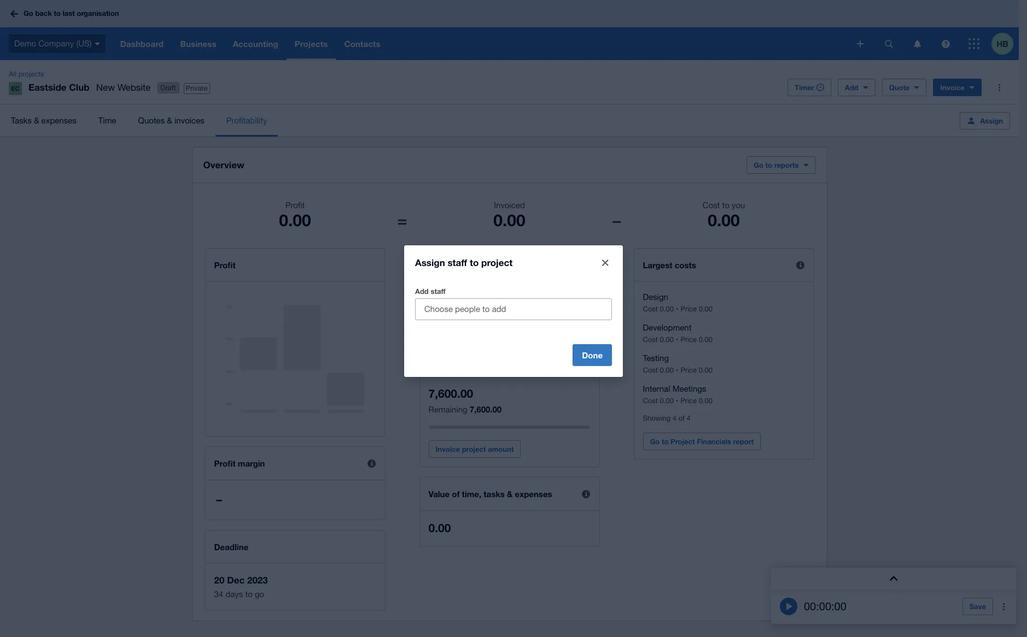 Task type: describe. For each thing, give the bounding box(es) containing it.
quotes
[[138, 116, 165, 125]]

svg image up the 'quote'
[[885, 40, 893, 48]]

to inside button
[[662, 438, 669, 446]]

club
[[69, 82, 90, 93]]

invoice for invoice project amount
[[436, 445, 460, 454]]

go to reports
[[754, 161, 799, 170]]

0.00 inside cost to you 0.00
[[708, 211, 740, 230]]

remaining
[[429, 405, 468, 415]]

invoice for invoice
[[941, 83, 965, 92]]

ec
[[11, 85, 19, 92]]

financials
[[697, 438, 731, 446]]

20
[[214, 575, 225, 586]]

reports
[[774, 161, 799, 170]]

internal meetings cost 0.00 • price 0.00
[[643, 385, 713, 405]]

cost for development
[[643, 336, 658, 344]]

time,
[[462, 490, 481, 499]]

timer
[[795, 83, 814, 92]]

new
[[96, 82, 115, 93]]

0041
[[444, 293, 463, 302]]

last
[[63, 9, 75, 18]]

=
[[397, 211, 407, 230]]

testing
[[643, 354, 669, 363]]

• inside "internal meetings cost 0.00 • price 0.00"
[[676, 397, 679, 405]]

design
[[643, 293, 668, 302]]

time
[[98, 116, 116, 125]]

go back to last organisation link
[[7, 4, 126, 23]]

private
[[186, 84, 208, 92]]

−
[[612, 211, 622, 230]]

assign for assign
[[980, 116, 1003, 125]]

svg image up quote popup button
[[914, 40, 921, 48]]

value of time, tasks & expenses
[[429, 490, 552, 499]]

done
[[582, 351, 603, 360]]

go to project financials report
[[650, 438, 754, 446]]

meetings
[[673, 385, 706, 394]]

tasks
[[484, 490, 505, 499]]

add staff
[[415, 287, 446, 296]]

inv-
[[429, 293, 444, 302]]

quotes & invoices
[[138, 116, 204, 125]]

cost inside "internal meetings cost 0.00 • price 0.00"
[[643, 397, 658, 405]]

internal
[[643, 385, 670, 394]]

you
[[732, 201, 745, 210]]

invoice button
[[933, 79, 982, 96]]

1 horizontal spatial expenses
[[515, 490, 552, 499]]

add button
[[838, 79, 876, 96]]

timer button
[[788, 79, 831, 96]]

go for go to project financials report
[[650, 438, 660, 446]]

project inside invoice project amount button
[[462, 445, 486, 454]]

profitability
[[226, 116, 267, 125]]

hb banner
[[0, 0, 1019, 60]]

of for 4
[[679, 415, 685, 423]]

2 horizontal spatial svg image
[[857, 40, 864, 47]]

invoice project amount
[[436, 445, 514, 454]]

2 horizontal spatial &
[[507, 490, 513, 499]]

time link
[[87, 104, 127, 137]]

& for quotes
[[167, 116, 172, 125]]

projects
[[18, 70, 44, 78]]

2 4 from the left
[[687, 415, 691, 423]]

demo
[[14, 39, 36, 48]]

0 horizontal spatial draft
[[160, 84, 176, 92]]

1 1 from the left
[[458, 314, 462, 322]]

inv-0041 link
[[429, 293, 463, 302]]

• for testing
[[676, 367, 679, 375]]

close button
[[595, 252, 617, 274]]

2023
[[247, 575, 268, 586]]

profit for margin
[[214, 459, 236, 469]]

tasks & expenses
[[11, 116, 76, 125]]

34
[[214, 590, 223, 600]]

invoices
[[174, 116, 204, 125]]

tasks
[[11, 116, 32, 125]]

1 vertical spatial profit
[[214, 260, 236, 270]]

testing cost 0.00 • price 0.00
[[643, 354, 713, 375]]

2 vertical spatial 7,600.00
[[470, 405, 502, 415]]

amount
[[488, 445, 514, 454]]

to inside 20 dec 2023 34 days to go
[[245, 590, 253, 600]]

website
[[117, 82, 151, 93]]

hb
[[997, 39, 1009, 48]]

cost to you 0.00
[[703, 201, 745, 230]]

design cost 0.00 • price 0.00
[[643, 293, 713, 313]]

company
[[38, 39, 74, 48]]

development
[[643, 323, 692, 333]]

7,600.00 remaining 7,600.00
[[429, 387, 502, 415]]

cost inside cost to you 0.00
[[703, 201, 720, 210]]

save
[[970, 603, 986, 612]]

showing 1 of 1
[[429, 314, 476, 322]]



Task type: vqa. For each thing, say whether or not it's contained in the screenshot.
Close image
yes



Task type: locate. For each thing, give the bounding box(es) containing it.
1 horizontal spatial &
[[167, 116, 172, 125]]

project
[[481, 257, 513, 269], [462, 445, 486, 454]]

svg image inside go back to last organisation link
[[10, 10, 18, 17]]

price down development
[[681, 336, 697, 344]]

navigation inside hb banner
[[112, 27, 850, 60]]

to left the reports
[[766, 161, 772, 170]]

4 • from the top
[[676, 397, 679, 405]]

go inside hb banner
[[24, 9, 33, 18]]

1 horizontal spatial 1
[[472, 314, 476, 322]]

0 vertical spatial add
[[845, 83, 859, 92]]

1 horizontal spatial draft
[[470, 294, 486, 302]]

showing down inv-0041
[[429, 314, 456, 322]]

eastside
[[28, 82, 66, 93]]

00:00:00
[[804, 601, 847, 613]]

1 vertical spatial add
[[415, 287, 429, 296]]

0 vertical spatial project
[[481, 257, 513, 269]]

2 vertical spatial go
[[650, 438, 660, 446]]

price for design
[[681, 305, 697, 313]]

• for development
[[676, 336, 679, 344]]

hb button
[[992, 27, 1019, 60]]

0 vertical spatial staff
[[448, 257, 467, 269]]

draft right 0041
[[470, 294, 486, 302]]

done button
[[573, 345, 612, 367]]

report
[[733, 438, 754, 446]]

cost for testing
[[643, 367, 658, 375]]

4 down "internal meetings cost 0.00 • price 0.00" at right
[[673, 415, 677, 423]]

profit
[[285, 201, 305, 210], [214, 260, 236, 270], [214, 459, 236, 469]]

cost down internal on the right bottom of page
[[643, 397, 658, 405]]

0 vertical spatial assign
[[980, 116, 1003, 125]]

svg image left hb
[[969, 38, 980, 49]]

0 vertical spatial profit
[[285, 201, 305, 210]]

save button
[[963, 598, 993, 616]]

to inside dialog
[[470, 257, 479, 269]]

svg image inside demo company (us) popup button
[[94, 43, 100, 45]]

1 horizontal spatial add
[[845, 83, 859, 92]]

0 horizontal spatial add
[[415, 287, 429, 296]]

2 horizontal spatial go
[[754, 161, 764, 170]]

project
[[671, 438, 695, 446]]

price inside development cost 0.00 • price 0.00
[[681, 336, 697, 344]]

cost down testing
[[643, 367, 658, 375]]

demo company (us)
[[14, 39, 92, 48]]

0 vertical spatial invoice
[[941, 83, 965, 92]]

assign staff to project
[[415, 257, 513, 269]]

–
[[216, 493, 222, 507]]

1 vertical spatial of
[[679, 415, 685, 423]]

dec
[[227, 575, 245, 586]]

go for go back to last organisation
[[24, 9, 33, 18]]

1 vertical spatial 7,600.00
[[429, 387, 473, 401]]

2 vertical spatial of
[[452, 490, 460, 499]]

1 4 from the left
[[673, 415, 677, 423]]

• down development
[[676, 336, 679, 344]]

staff
[[448, 257, 467, 269], [431, 287, 446, 296]]

cost left you
[[703, 201, 720, 210]]

invoices
[[429, 260, 461, 270]]

to inside popup button
[[766, 161, 772, 170]]

1 vertical spatial assign
[[415, 257, 445, 269]]

0 horizontal spatial staff
[[431, 287, 446, 296]]

add for add staff
[[415, 287, 429, 296]]

svg image up the invoice popup button
[[942, 40, 950, 48]]

largest
[[643, 260, 673, 270]]

1 vertical spatial staff
[[431, 287, 446, 296]]

to right invoices
[[470, 257, 479, 269]]

0 vertical spatial expenses
[[41, 116, 76, 125]]

expenses
[[41, 116, 76, 125], [515, 490, 552, 499]]

1 horizontal spatial assign
[[980, 116, 1003, 125]]

cost for design
[[643, 305, 658, 313]]

to left go
[[245, 590, 253, 600]]

inv-0041
[[429, 293, 463, 302]]

cost
[[703, 201, 720, 210], [643, 305, 658, 313], [643, 336, 658, 344], [643, 367, 658, 375], [643, 397, 658, 405]]

0 horizontal spatial of
[[452, 490, 460, 499]]

price inside design cost 0.00 • price 0.00
[[681, 305, 697, 313]]

1 horizontal spatial showing
[[643, 415, 671, 423]]

4 price from the top
[[681, 397, 697, 405]]

cost inside design cost 0.00 • price 0.00
[[643, 305, 658, 313]]

new website
[[96, 82, 151, 93]]

project down invoiced 0.00
[[481, 257, 513, 269]]

7,600.00 for 7,600.00
[[559, 293, 591, 302]]

invoice up assign button
[[941, 83, 965, 92]]

project left amount
[[462, 445, 486, 454]]

price inside "internal meetings cost 0.00 • price 0.00"
[[681, 397, 697, 405]]

• up development
[[676, 305, 679, 313]]

price for development
[[681, 336, 697, 344]]

svg image
[[10, 10, 18, 17], [857, 40, 864, 47], [94, 43, 100, 45]]

0 horizontal spatial svg image
[[10, 10, 18, 17]]

invoiced 0.00
[[494, 201, 526, 230]]

1 horizontal spatial staff
[[448, 257, 467, 269]]

20 dec 2023 34 days to go
[[214, 575, 268, 600]]

showing
[[429, 314, 456, 322], [643, 415, 671, 423]]

1 vertical spatial expenses
[[515, 490, 552, 499]]

quotes & invoices link
[[127, 104, 215, 137]]

price for testing
[[681, 367, 697, 375]]

go for go to reports
[[754, 161, 764, 170]]

4
[[673, 415, 677, 423], [687, 415, 691, 423]]

svg image up add popup button
[[857, 40, 864, 47]]

go inside button
[[650, 438, 660, 446]]

back
[[35, 9, 52, 18]]

1 vertical spatial invoice
[[436, 445, 460, 454]]

draft
[[160, 84, 176, 92], [470, 294, 486, 302]]

invoice down remaining
[[436, 445, 460, 454]]

invoice project amount button
[[429, 441, 521, 458]]

1 vertical spatial draft
[[470, 294, 486, 302]]

draft left private
[[160, 84, 176, 92]]

svg image right (us)
[[94, 43, 100, 45]]

0 horizontal spatial showing
[[429, 314, 456, 322]]

cost down design
[[643, 305, 658, 313]]

go to project financials report button
[[643, 433, 761, 451]]

add
[[845, 83, 859, 92], [415, 287, 429, 296]]

tasks & expenses link
[[0, 104, 87, 137]]

0 vertical spatial draft
[[160, 84, 176, 92]]

profit margin
[[214, 459, 265, 469]]

go inside popup button
[[754, 161, 764, 170]]

1 horizontal spatial of
[[464, 314, 470, 322]]

& for tasks
[[34, 116, 39, 125]]

showing 4 of 4
[[643, 415, 691, 423]]

3 price from the top
[[681, 367, 697, 375]]

price up the meetings
[[681, 367, 697, 375]]

to left project
[[662, 438, 669, 446]]

assign inside dialog
[[415, 257, 445, 269]]

profit inside the profit 0.00
[[285, 201, 305, 210]]

quote button
[[882, 79, 927, 96]]

expenses down eastside club
[[41, 116, 76, 125]]

deadline
[[214, 543, 248, 553]]

invoice inside button
[[436, 445, 460, 454]]

(us)
[[76, 39, 92, 48]]

• inside development cost 0.00 • price 0.00
[[676, 336, 679, 344]]

• up the meetings
[[676, 367, 679, 375]]

price down the meetings
[[681, 397, 697, 405]]

add right timer 'button'
[[845, 83, 859, 92]]

1 vertical spatial project
[[462, 445, 486, 454]]

7,600.00 for 7,600.00 remaining 7,600.00
[[429, 387, 473, 401]]

2 1 from the left
[[472, 314, 476, 322]]

days
[[226, 590, 243, 600]]

to inside hb banner
[[54, 9, 61, 18]]

3 • from the top
[[676, 367, 679, 375]]

0 horizontal spatial assign
[[415, 257, 445, 269]]

invoiced
[[494, 201, 525, 210]]

to inside cost to you 0.00
[[722, 201, 730, 210]]

invoice inside popup button
[[941, 83, 965, 92]]

go left "back"
[[24, 9, 33, 18]]

assign inside button
[[980, 116, 1003, 125]]

assign down the invoice popup button
[[980, 116, 1003, 125]]

all projects
[[9, 70, 44, 78]]

• inside testing cost 0.00 • price 0.00
[[676, 367, 679, 375]]

0 horizontal spatial &
[[34, 116, 39, 125]]

2 • from the top
[[676, 336, 679, 344]]

cost up testing
[[643, 336, 658, 344]]

staff for assign
[[448, 257, 467, 269]]

showing for showing 4 of 4
[[643, 415, 671, 423]]

2 price from the top
[[681, 336, 697, 344]]

0 horizontal spatial go
[[24, 9, 33, 18]]

assign staff to project dialog
[[404, 246, 623, 377]]

&
[[34, 116, 39, 125], [167, 116, 172, 125], [507, 490, 513, 499]]

2 vertical spatial profit
[[214, 459, 236, 469]]

• for design
[[676, 305, 679, 313]]

staff for add
[[431, 287, 446, 296]]

showing for showing 1 of 1
[[429, 314, 456, 322]]

0 vertical spatial showing
[[429, 314, 456, 322]]

1
[[458, 314, 462, 322], [472, 314, 476, 322]]

4 up project
[[687, 415, 691, 423]]

navigation
[[112, 27, 850, 60]]

profit 0.00
[[279, 201, 311, 230]]

close image
[[602, 260, 609, 266]]

1 vertical spatial showing
[[643, 415, 671, 423]]

price
[[681, 305, 697, 313], [681, 336, 697, 344], [681, 367, 697, 375], [681, 397, 697, 405]]

of for 1
[[464, 314, 470, 322]]

0 horizontal spatial expenses
[[41, 116, 76, 125]]

add left 0041
[[415, 287, 429, 296]]

0 horizontal spatial 1
[[458, 314, 462, 322]]

price up development cost 0.00 • price 0.00
[[681, 305, 697, 313]]

svg image left "back"
[[10, 10, 18, 17]]

1 • from the top
[[676, 305, 679, 313]]

0 horizontal spatial 4
[[673, 415, 677, 423]]

to left last
[[54, 9, 61, 18]]

invoice
[[941, 83, 965, 92], [436, 445, 460, 454]]

1 horizontal spatial invoice
[[941, 83, 965, 92]]

quote
[[889, 83, 910, 92]]

1 price from the top
[[681, 305, 697, 313]]

showing down internal on the right bottom of page
[[643, 415, 671, 423]]

development cost 0.00 • price 0.00
[[643, 323, 713, 344]]

svg image
[[969, 38, 980, 49], [885, 40, 893, 48], [914, 40, 921, 48], [942, 40, 950, 48]]

no profit information available image
[[226, 293, 364, 426]]

assign for assign staff to project
[[415, 257, 445, 269]]

start timer image
[[780, 598, 798, 616]]

assign
[[980, 116, 1003, 125], [415, 257, 445, 269]]

1 horizontal spatial 4
[[687, 415, 691, 423]]

0 vertical spatial of
[[464, 314, 470, 322]]

0 horizontal spatial invoice
[[436, 445, 460, 454]]

profitability link
[[215, 104, 278, 137]]

of
[[464, 314, 470, 322], [679, 415, 685, 423], [452, 490, 460, 499]]

0 vertical spatial 7,600.00
[[559, 293, 591, 302]]

add for add
[[845, 83, 859, 92]]

value
[[429, 490, 450, 499]]

1 vertical spatial go
[[754, 161, 764, 170]]

profit for 0.00
[[285, 201, 305, 210]]

7,600.00
[[559, 293, 591, 302], [429, 387, 473, 401], [470, 405, 502, 415]]

Choose people to add field
[[416, 299, 612, 320]]

expenses right tasks
[[515, 490, 552, 499]]

price inside testing cost 0.00 • price 0.00
[[681, 367, 697, 375]]

cost inside development cost 0.00 • price 0.00
[[643, 336, 658, 344]]

go left the reports
[[754, 161, 764, 170]]

• down the meetings
[[676, 397, 679, 405]]

add inside add popup button
[[845, 83, 859, 92]]

to left you
[[722, 201, 730, 210]]

go to reports button
[[747, 156, 816, 174]]

cost inside testing cost 0.00 • price 0.00
[[643, 367, 658, 375]]

all projects link
[[4, 69, 48, 80]]

project inside 'assign staff to project' dialog
[[481, 257, 513, 269]]

largest costs
[[643, 260, 696, 270]]

eastside club
[[28, 82, 90, 93]]

go back to last organisation
[[24, 9, 119, 18]]

overview
[[203, 159, 244, 171]]

add inside 'assign staff to project' dialog
[[415, 287, 429, 296]]

demo company (us) button
[[0, 27, 112, 60]]

2 horizontal spatial of
[[679, 415, 685, 423]]

go
[[255, 590, 264, 600]]

1 horizontal spatial svg image
[[94, 43, 100, 45]]

0 vertical spatial go
[[24, 9, 33, 18]]

• inside design cost 0.00 • price 0.00
[[676, 305, 679, 313]]

go down 'showing 4 of 4'
[[650, 438, 660, 446]]

margin
[[238, 459, 265, 469]]

organisation
[[77, 9, 119, 18]]

all
[[9, 70, 17, 78]]

assign up add staff
[[415, 257, 445, 269]]

1 horizontal spatial go
[[650, 438, 660, 446]]

costs
[[675, 260, 696, 270]]



